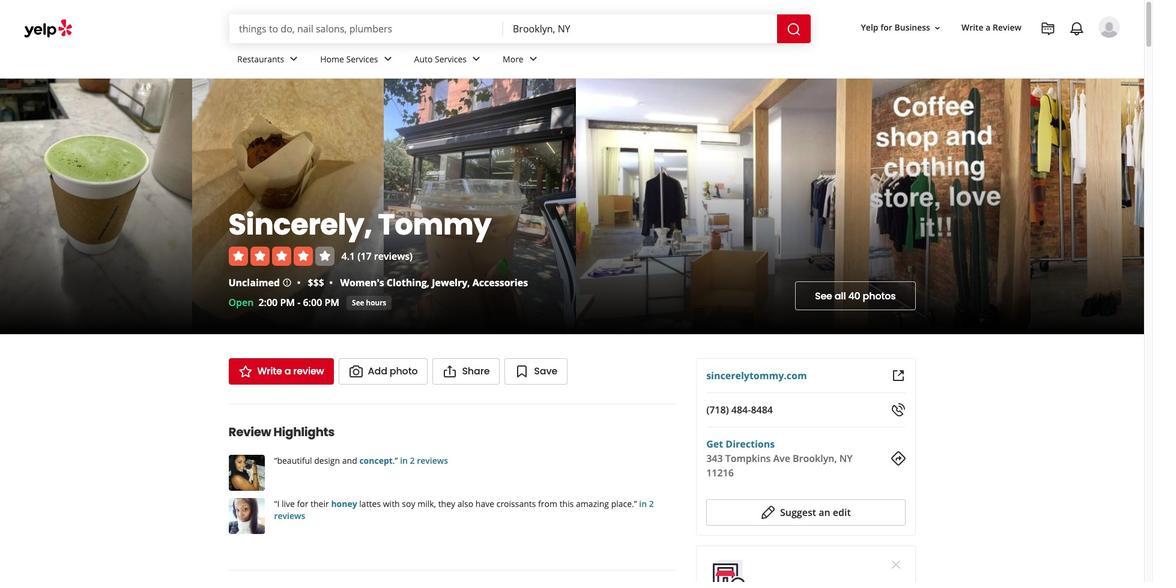 Task type: describe. For each thing, give the bounding box(es) containing it.
home services
[[320, 53, 378, 65]]

see for see all 40 photos
[[815, 289, 833, 303]]

24 pencil v2 image
[[761, 506, 776, 520]]

jewelry
[[432, 276, 468, 290]]

save button
[[505, 359, 568, 385]]

services for home services
[[346, 53, 378, 65]]

write a review
[[962, 22, 1022, 33]]

reviews)
[[374, 250, 413, 263]]

croissants
[[497, 499, 536, 510]]

and
[[342, 455, 357, 467]]

none field things to do, nail salons, plumbers
[[230, 14, 504, 43]]

soy
[[402, 499, 415, 510]]

women's
[[340, 276, 384, 290]]

see hours
[[352, 298, 386, 308]]

none field address, neighborhood, city, state or zip
[[504, 14, 777, 43]]

with
[[383, 499, 400, 510]]

region inside review highlights element
[[219, 455, 687, 535]]

24 chevron down v2 image
[[469, 52, 484, 66]]

write a review
[[257, 365, 324, 379]]

design
[[314, 455, 340, 467]]

in 2 reviews button for milk,
[[274, 499, 654, 522]]

close image
[[889, 558, 903, 572]]

sincerelytommy.com
[[707, 370, 807, 383]]

hours
[[366, 298, 386, 308]]

review highlights
[[229, 424, 335, 441]]

photo of sincerely, tommy - brooklyn, ny, us. morning glory muffin image
[[192, 79, 384, 335]]

concept button
[[360, 455, 393, 467]]

write a review link
[[229, 359, 334, 385]]

tompkins
[[726, 452, 771, 466]]

1 , from the left
[[427, 276, 430, 290]]

accessories link
[[473, 276, 528, 290]]

women's clothing , jewelry , accessories
[[340, 276, 528, 290]]

write for write a review
[[962, 22, 984, 33]]

review inside user actions element
[[993, 22, 1022, 33]]

restaurants link
[[228, 43, 311, 78]]

live
[[282, 499, 295, 510]]

1 pm from the left
[[280, 296, 295, 309]]

get
[[707, 438, 723, 451]]

unclaimed link
[[229, 276, 280, 290]]

add photo
[[368, 365, 418, 379]]

women's clothing link
[[340, 276, 427, 290]]

for inside review highlights element
[[297, 499, 309, 510]]

16 chevron down v2 image
[[933, 23, 943, 33]]

photos
[[863, 289, 896, 303]]

24 chevron down v2 image for restaurants
[[287, 52, 301, 66]]

reviews inside in 2 reviews
[[274, 511, 305, 522]]

unclaimed
[[229, 276, 280, 290]]

more link
[[493, 43, 550, 78]]

photo
[[390, 365, 418, 379]]

this
[[560, 499, 574, 510]]

24 share v2 image
[[443, 365, 457, 379]]

tommy
[[378, 205, 492, 245]]

add
[[368, 365, 387, 379]]

things to do, nail salons, plumbers text field
[[230, 14, 504, 43]]

2 inside in 2 reviews
[[649, 499, 654, 510]]

24 phone v2 image
[[891, 403, 906, 418]]

24 chevron down v2 image for more
[[526, 52, 541, 66]]

24 star v2 image
[[238, 365, 253, 379]]

ave
[[774, 452, 791, 466]]

yelp for business button
[[857, 17, 947, 39]]

2:00
[[259, 296, 278, 309]]

all
[[835, 289, 846, 303]]

suggest
[[780, 507, 817, 520]]

photo of sincerely, tommy - brooklyn, ny, us. coffee shop and clothing store?! how cool image
[[576, 79, 1031, 335]]

get directions link
[[707, 438, 775, 451]]

" for i
[[274, 499, 277, 510]]

11216
[[707, 467, 734, 480]]

see all 40 photos
[[815, 289, 896, 303]]

343
[[707, 452, 723, 466]]

open 2:00 pm - 6:00 pm
[[229, 296, 339, 309]]

ny
[[840, 452, 853, 466]]

40
[[849, 289, 861, 303]]

4.1
[[342, 250, 355, 263]]

-
[[298, 296, 301, 309]]

share
[[462, 365, 490, 379]]

24 directions v2 image
[[891, 452, 906, 466]]

in 2 reviews
[[274, 499, 654, 522]]

write a review link
[[957, 17, 1027, 39]]

24 external link v2 image
[[891, 369, 906, 383]]

1 photo of sincerely, tommy - brooklyn, ny, us. image from the left
[[384, 79, 576, 335]]

honey button
[[331, 499, 357, 510]]

0 vertical spatial reviews
[[417, 455, 448, 467]]

2 , from the left
[[468, 276, 470, 290]]

write for write a review
[[257, 365, 282, 379]]

they
[[438, 499, 456, 510]]

" for beautiful
[[274, 455, 277, 467]]

auto services link
[[405, 43, 493, 78]]

business
[[895, 22, 931, 33]]

(718)
[[707, 404, 729, 417]]

yelp
[[861, 22, 879, 33]]

2 photo of sincerely, tommy - brooklyn, ny, us. image from the left
[[1031, 79, 1154, 335]]

sincerely, tommy
[[229, 205, 492, 245]]

projects image
[[1041, 22, 1056, 36]]

4.1 (17 reviews)
[[342, 250, 413, 263]]

4.1 star rating image
[[229, 247, 334, 266]]



Task type: locate. For each thing, give the bounding box(es) containing it.
review
[[293, 365, 324, 379]]

1 " from the top
[[274, 455, 277, 467]]

lattes
[[359, 499, 381, 510]]

2 24 chevron down v2 image from the left
[[381, 52, 395, 66]]

in right place.
[[639, 499, 647, 510]]

0 vertical spatial in 2 reviews button
[[398, 455, 448, 467]]

2 horizontal spatial 24 chevron down v2 image
[[526, 52, 541, 66]]

1 vertical spatial review
[[229, 424, 271, 441]]

None search field
[[230, 14, 811, 43]]

review left projects icon
[[993, 22, 1022, 33]]

a for review
[[986, 22, 991, 33]]

1 horizontal spatial 24 chevron down v2 image
[[381, 52, 395, 66]]

24 chevron down v2 image inside home services link
[[381, 52, 395, 66]]

0 horizontal spatial see
[[352, 298, 364, 308]]

highlights
[[274, 424, 335, 441]]

see for see hours
[[352, 298, 364, 308]]

notifications image
[[1070, 22, 1085, 36]]

jeremy m. image
[[1099, 16, 1121, 38]]

business categories element
[[228, 43, 1121, 78]]

restaurants
[[237, 53, 284, 65]]

1 horizontal spatial 2
[[649, 499, 654, 510]]

home services link
[[311, 43, 405, 78]]

484-
[[732, 404, 751, 417]]

an
[[819, 507, 831, 520]]

2 right place.
[[649, 499, 654, 510]]

suggest an edit button
[[707, 500, 906, 526]]

0 horizontal spatial photo of sincerely, tommy - brooklyn, ny, us. image
[[384, 79, 576, 335]]

address, neighborhood, city, state or zip text field
[[504, 14, 777, 43]]

24 chevron down v2 image inside more 'link'
[[526, 52, 541, 66]]

0 horizontal spatial write
[[257, 365, 282, 379]]

(17
[[358, 250, 372, 263]]

from
[[538, 499, 558, 510]]

3 24 chevron down v2 image from the left
[[526, 52, 541, 66]]

1 horizontal spatial write
[[962, 22, 984, 33]]

,
[[427, 276, 430, 290], [468, 276, 470, 290]]

0 horizontal spatial 2
[[410, 455, 415, 467]]

0 horizontal spatial ,
[[427, 276, 430, 290]]

" right amazing
[[634, 499, 637, 510]]

honey
[[331, 499, 357, 510]]

open
[[229, 296, 254, 309]]

write right '16 chevron down v2' icon
[[962, 22, 984, 33]]

24 chevron down v2 image right more
[[526, 52, 541, 66]]

1 vertical spatial 2
[[649, 499, 654, 510]]

0 horizontal spatial reviews
[[274, 511, 305, 522]]

1 vertical spatial write
[[257, 365, 282, 379]]

more
[[503, 53, 524, 65]]

geeta k. image
[[229, 455, 265, 491]]

1 vertical spatial "
[[634, 499, 637, 510]]

services left 24 chevron down v2 image
[[435, 53, 467, 65]]

photo of sincerely, tommy - brooklyn, ny, us. image
[[384, 79, 576, 335], [1031, 79, 1154, 335]]

0 vertical spatial for
[[881, 22, 893, 33]]

pm right 6:00
[[325, 296, 339, 309]]

1 vertical spatial for
[[297, 499, 309, 510]]

yelp for business
[[861, 22, 931, 33]]

$$$
[[308, 276, 324, 290]]

amazing
[[576, 499, 609, 510]]

see hours link
[[347, 296, 392, 311]]

place.
[[611, 499, 634, 510]]

in inside in 2 reviews
[[639, 499, 647, 510]]

suggest an edit
[[780, 507, 851, 520]]

0 vertical spatial "
[[274, 455, 277, 467]]

in 2 reviews button
[[398, 455, 448, 467], [274, 499, 654, 522]]

1 horizontal spatial services
[[435, 53, 467, 65]]

a left review
[[285, 365, 291, 379]]

1 horizontal spatial in
[[639, 499, 647, 510]]

24 chevron down v2 image inside restaurants link
[[287, 52, 301, 66]]

" beautiful design and concept . " in 2 reviews
[[274, 455, 448, 467]]

0 horizontal spatial review
[[229, 424, 271, 441]]

write inside user actions element
[[962, 22, 984, 33]]

services right "home"
[[346, 53, 378, 65]]

1 horizontal spatial ,
[[468, 276, 470, 290]]

add photo link
[[339, 359, 428, 385]]

reviews right .
[[417, 455, 448, 467]]

"
[[395, 455, 398, 467], [634, 499, 637, 510]]

in 2 reviews button for reviews
[[398, 455, 448, 467]]

write
[[962, 22, 984, 33], [257, 365, 282, 379]]

have
[[476, 499, 495, 510]]

.
[[393, 455, 395, 467]]

(17 reviews) link
[[358, 250, 413, 263]]

save
[[534, 365, 558, 379]]

home
[[320, 53, 344, 65]]

8484
[[751, 404, 773, 417]]

review up the geeta k. image on the left of the page
[[229, 424, 271, 441]]

0 vertical spatial write
[[962, 22, 984, 33]]

edit
[[833, 507, 851, 520]]

clothing
[[387, 276, 427, 290]]

auto
[[414, 53, 433, 65]]

None field
[[230, 14, 504, 43], [504, 14, 777, 43]]

0 vertical spatial 2
[[410, 455, 415, 467]]

search image
[[787, 22, 802, 37]]

also
[[458, 499, 474, 510]]

1 24 chevron down v2 image from the left
[[287, 52, 301, 66]]

reviews down live
[[274, 511, 305, 522]]

see all 40 photos link
[[795, 282, 916, 311]]

" down review highlights
[[274, 455, 277, 467]]

sincerely,
[[229, 205, 372, 245]]

0 vertical spatial in
[[400, 455, 408, 467]]

milk,
[[418, 499, 436, 510]]

0 horizontal spatial 24 chevron down v2 image
[[287, 52, 301, 66]]

(718) 484-8484
[[707, 404, 773, 417]]

0 horizontal spatial in
[[400, 455, 408, 467]]

0 vertical spatial review
[[993, 22, 1022, 33]]

concept
[[360, 455, 393, 467]]

see left hours
[[352, 298, 364, 308]]

jewelry link
[[432, 276, 468, 290]]

auto services
[[414, 53, 467, 65]]

see left "all"
[[815, 289, 833, 303]]

2 pm from the left
[[325, 296, 339, 309]]

24 chevron down v2 image
[[287, 52, 301, 66], [381, 52, 395, 66], [526, 52, 541, 66]]

for inside button
[[881, 22, 893, 33]]

1 services from the left
[[346, 53, 378, 65]]

1 horizontal spatial review
[[993, 22, 1022, 33]]

0 horizontal spatial services
[[346, 53, 378, 65]]

1 horizontal spatial see
[[815, 289, 833, 303]]

review
[[993, 22, 1022, 33], [229, 424, 271, 441]]

1 horizontal spatial photo of sincerely, tommy - brooklyn, ny, us. image
[[1031, 79, 1154, 335]]

24 chevron down v2 image for home services
[[381, 52, 395, 66]]

for right live
[[297, 499, 309, 510]]

in
[[400, 455, 408, 467], [639, 499, 647, 510]]

0 horizontal spatial a
[[285, 365, 291, 379]]

1 vertical spatial reviews
[[274, 511, 305, 522]]

6:00
[[303, 296, 322, 309]]

1 none field from the left
[[230, 14, 504, 43]]

24 save outline v2 image
[[515, 365, 530, 379]]

0 horizontal spatial "
[[395, 455, 398, 467]]

in right .
[[400, 455, 408, 467]]

directions
[[726, 438, 775, 451]]

services
[[346, 53, 378, 65], [435, 53, 467, 65]]

0 horizontal spatial pm
[[280, 296, 295, 309]]

1 horizontal spatial a
[[986, 22, 991, 33]]

2
[[410, 455, 415, 467], [649, 499, 654, 510]]

1 horizontal spatial for
[[881, 22, 893, 33]]

1 horizontal spatial pm
[[325, 296, 339, 309]]

, left jewelry link
[[427, 276, 430, 290]]

1 horizontal spatial "
[[634, 499, 637, 510]]

1 vertical spatial in 2 reviews button
[[274, 499, 654, 522]]

" left live
[[274, 499, 277, 510]]

write right 24 star v2 image
[[257, 365, 282, 379]]

for right the yelp
[[881, 22, 893, 33]]

24 camera v2 image
[[349, 365, 363, 379]]

get directions 343 tompkins ave brooklyn, ny 11216
[[707, 438, 853, 480]]

a for review
[[285, 365, 291, 379]]

2 services from the left
[[435, 53, 467, 65]]

services for auto services
[[435, 53, 467, 65]]

for
[[881, 22, 893, 33], [297, 499, 309, 510]]

their
[[311, 499, 329, 510]]

review highlights element
[[209, 404, 687, 552]]

" right the concept button
[[395, 455, 398, 467]]

1 vertical spatial a
[[285, 365, 291, 379]]

2 right .
[[410, 455, 415, 467]]

region containing "
[[219, 455, 687, 535]]

photo of sincerely, tommy - brooklyn, ny, us. matcha latte image
[[0, 79, 192, 335]]

share button
[[433, 359, 500, 385]]

0 vertical spatial "
[[395, 455, 398, 467]]

user actions element
[[852, 15, 1137, 89]]

"
[[274, 455, 277, 467], [274, 499, 277, 510]]

location & hours element
[[229, 571, 677, 583]]

beautiful
[[277, 455, 312, 467]]

, left the accessories in the top left of the page
[[468, 276, 470, 290]]

1 vertical spatial "
[[274, 499, 277, 510]]

1 horizontal spatial reviews
[[417, 455, 448, 467]]

" i live for their honey lattes with soy milk, they also have croissants from this amazing place. "
[[274, 499, 637, 510]]

0 horizontal spatial for
[[297, 499, 309, 510]]

24 chevron down v2 image right the restaurants
[[287, 52, 301, 66]]

2 " from the top
[[274, 499, 277, 510]]

sincerelytommy.com link
[[707, 370, 807, 383]]

pm left -
[[280, 296, 295, 309]]

kris p. image
[[229, 499, 265, 535]]

0 vertical spatial a
[[986, 22, 991, 33]]

2 none field from the left
[[504, 14, 777, 43]]

a
[[986, 22, 991, 33], [285, 365, 291, 379]]

1 vertical spatial in
[[639, 499, 647, 510]]

16 exclamation v2 image
[[283, 278, 292, 288]]

a right '16 chevron down v2' icon
[[986, 22, 991, 33]]

region
[[219, 455, 687, 535]]

24 chevron down v2 image left auto on the top left of the page
[[381, 52, 395, 66]]



Task type: vqa. For each thing, say whether or not it's contained in the screenshot.
'Of'
no



